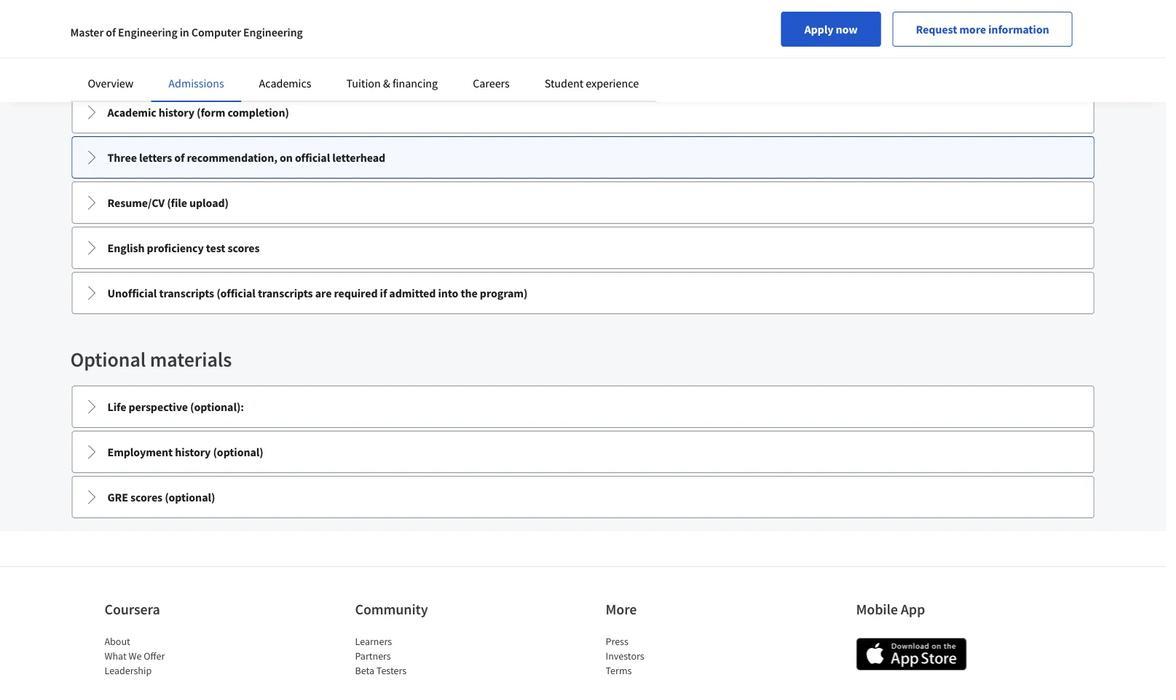 Task type: locate. For each thing, give the bounding box(es) containing it.
(optional)
[[213, 445, 264, 459], [165, 490, 215, 504]]

request
[[917, 22, 958, 36]]

apply now button
[[782, 12, 882, 47]]

employment history (optional)
[[108, 445, 264, 459]]

academics link
[[259, 76, 312, 90]]

(form
[[197, 105, 225, 120]]

experience
[[586, 76, 639, 90]]

list
[[105, 634, 229, 680], [355, 634, 479, 680], [606, 634, 730, 680]]

3 list from the left
[[606, 634, 730, 680]]

program)
[[480, 286, 528, 300]]

three letters of recommendation, on official letterhead
[[108, 150, 386, 165]]

of inside "dropdown button"
[[174, 150, 185, 165]]

terms
[[606, 664, 632, 677]]

scores right test
[[228, 241, 260, 255]]

history
[[159, 105, 195, 120], [175, 445, 211, 459]]

investors link
[[606, 649, 645, 663]]

gre scores (optional)
[[108, 490, 215, 504]]

0 vertical spatial (optional)
[[213, 445, 264, 459]]

mobile app
[[857, 600, 926, 618]]

0 horizontal spatial scores
[[131, 490, 163, 504]]

master
[[70, 25, 104, 39]]

are
[[315, 286, 332, 300]]

(optional) down (optional):
[[213, 445, 264, 459]]

apply
[[805, 22, 834, 36]]

list for more
[[606, 634, 730, 680]]

student experience
[[545, 76, 639, 90]]

1 vertical spatial scores
[[131, 490, 163, 504]]

more
[[606, 600, 637, 618]]

download on the app store image
[[857, 638, 968, 671]]

1 vertical spatial of
[[174, 150, 185, 165]]

1 vertical spatial (optional)
[[165, 490, 215, 504]]

mobile
[[857, 600, 899, 618]]

engineering left in
[[118, 25, 178, 39]]

student
[[545, 76, 584, 90]]

computer
[[192, 25, 241, 39]]

1 list from the left
[[105, 634, 229, 680]]

(optional):
[[190, 399, 244, 414]]

(optional) down employment history (optional) on the bottom left of page
[[165, 490, 215, 504]]

unofficial
[[108, 286, 157, 300]]

careers link
[[473, 76, 510, 90]]

about what we offer leadership
[[105, 635, 165, 677]]

of
[[106, 25, 116, 39], [174, 150, 185, 165]]

scores
[[228, 241, 260, 255], [131, 490, 163, 504]]

0 vertical spatial history
[[159, 105, 195, 120]]

1 horizontal spatial engineering
[[244, 25, 303, 39]]

resume/cv (file upload)
[[108, 195, 229, 210]]

completion)
[[228, 105, 289, 120]]

gre scores (optional) button
[[73, 477, 1094, 518]]

about link
[[105, 635, 130, 648]]

1 horizontal spatial list
[[355, 634, 479, 680]]

admissions link
[[169, 76, 224, 90]]

life perspective (optional):
[[108, 399, 244, 414]]

engineering up academics at the left of the page
[[244, 25, 303, 39]]

academic history (form completion)
[[108, 105, 289, 120]]

list containing press
[[606, 634, 730, 680]]

list containing learners
[[355, 634, 479, 680]]

three
[[108, 150, 137, 165]]

0 horizontal spatial of
[[106, 25, 116, 39]]

history for academic
[[159, 105, 195, 120]]

upload)
[[190, 195, 229, 210]]

beta testers link
[[355, 664, 407, 677]]

leadership
[[105, 664, 152, 677]]

1 horizontal spatial scores
[[228, 241, 260, 255]]

0 horizontal spatial list
[[105, 634, 229, 680]]

0 horizontal spatial engineering
[[118, 25, 178, 39]]

information
[[989, 22, 1050, 36]]

terms link
[[606, 664, 632, 677]]

beta
[[355, 664, 375, 677]]

life perspective (optional): button
[[73, 386, 1094, 427]]

transcripts down english proficiency test scores
[[159, 286, 214, 300]]

0 vertical spatial scores
[[228, 241, 260, 255]]

&
[[383, 76, 390, 90]]

engineering
[[118, 25, 178, 39], [244, 25, 303, 39]]

scores right the "gre"
[[131, 490, 163, 504]]

of right master
[[106, 25, 116, 39]]

2 engineering from the left
[[244, 25, 303, 39]]

learners link
[[355, 635, 392, 648]]

history left (form
[[159, 105, 195, 120]]

coursera
[[105, 600, 160, 618]]

test
[[206, 241, 226, 255]]

into
[[438, 286, 459, 300]]

admissions
[[169, 76, 224, 90]]

more
[[960, 22, 987, 36]]

admitted
[[389, 286, 436, 300]]

request more information
[[917, 22, 1050, 36]]

transcripts left are
[[258, 286, 313, 300]]

history down life perspective (optional):
[[175, 445, 211, 459]]

(official
[[217, 286, 256, 300]]

2 horizontal spatial list
[[606, 634, 730, 680]]

letters
[[139, 150, 172, 165]]

1 vertical spatial history
[[175, 445, 211, 459]]

english proficiency test scores button
[[73, 227, 1094, 268]]

required
[[334, 286, 378, 300]]

0 horizontal spatial transcripts
[[159, 286, 214, 300]]

list containing about
[[105, 634, 229, 680]]

in
[[180, 25, 189, 39]]

2 list from the left
[[355, 634, 479, 680]]

1 horizontal spatial transcripts
[[258, 286, 313, 300]]

financing
[[393, 76, 438, 90]]

life
[[108, 399, 126, 414]]

partners
[[355, 649, 391, 663]]

(optional) for employment history (optional)
[[213, 445, 264, 459]]

2 transcripts from the left
[[258, 286, 313, 300]]

of right letters at the top left of page
[[174, 150, 185, 165]]

1 horizontal spatial of
[[174, 150, 185, 165]]



Task type: describe. For each thing, give the bounding box(es) containing it.
press investors terms
[[606, 635, 645, 677]]

letterhead
[[333, 150, 386, 165]]

press
[[606, 635, 629, 648]]

investors
[[606, 649, 645, 663]]

three letters of recommendation, on official letterhead button
[[73, 137, 1094, 178]]

partners link
[[355, 649, 391, 663]]

overview link
[[88, 76, 134, 90]]

apply now
[[805, 22, 858, 36]]

resume/cv
[[108, 195, 165, 210]]

offer
[[144, 649, 165, 663]]

testers
[[377, 664, 407, 677]]

learners
[[355, 635, 392, 648]]

list for coursera
[[105, 634, 229, 680]]

tuition
[[347, 76, 381, 90]]

employment history (optional) button
[[73, 432, 1094, 472]]

scores inside the gre scores (optional) dropdown button
[[131, 490, 163, 504]]

student experience link
[[545, 76, 639, 90]]

scores inside english proficiency test scores "dropdown button"
[[228, 241, 260, 255]]

academic
[[108, 105, 156, 120]]

english
[[108, 241, 145, 255]]

the
[[461, 286, 478, 300]]

unofficial transcripts (official transcripts are required if admitted into the program) button
[[73, 273, 1094, 313]]

academic history (form completion) button
[[73, 92, 1094, 133]]

resume/cv (file upload) button
[[73, 182, 1094, 223]]

materials
[[150, 347, 232, 372]]

we
[[129, 649, 142, 663]]

history for employment
[[175, 445, 211, 459]]

careers
[[473, 76, 510, 90]]

about
[[105, 635, 130, 648]]

what
[[105, 649, 127, 663]]

(optional) for gre scores (optional)
[[165, 490, 215, 504]]

employment
[[108, 445, 173, 459]]

learners partners beta testers
[[355, 635, 407, 677]]

1 transcripts from the left
[[159, 286, 214, 300]]

request more information button
[[893, 12, 1073, 47]]

(file
[[167, 195, 187, 210]]

community
[[355, 600, 428, 618]]

list for community
[[355, 634, 479, 680]]

official
[[295, 150, 330, 165]]

now
[[836, 22, 858, 36]]

0 vertical spatial of
[[106, 25, 116, 39]]

overview
[[88, 76, 134, 90]]

tuition & financing link
[[347, 76, 438, 90]]

optional
[[70, 347, 146, 372]]

if
[[380, 286, 387, 300]]

perspective
[[129, 399, 188, 414]]

english proficiency test scores
[[108, 241, 260, 255]]

on
[[280, 150, 293, 165]]

gre
[[108, 490, 128, 504]]

tuition & financing
[[347, 76, 438, 90]]

optional materials
[[70, 347, 232, 372]]

master of engineering in computer engineering
[[70, 25, 303, 39]]

what we offer link
[[105, 649, 165, 663]]

recommendation,
[[187, 150, 278, 165]]

leadership link
[[105, 664, 152, 677]]

proficiency
[[147, 241, 204, 255]]

1 engineering from the left
[[118, 25, 178, 39]]

app
[[901, 600, 926, 618]]

unofficial transcripts (official transcripts are required if admitted into the program)
[[108, 286, 528, 300]]

press link
[[606, 635, 629, 648]]



Task type: vqa. For each thing, say whether or not it's contained in the screenshot.
final
no



